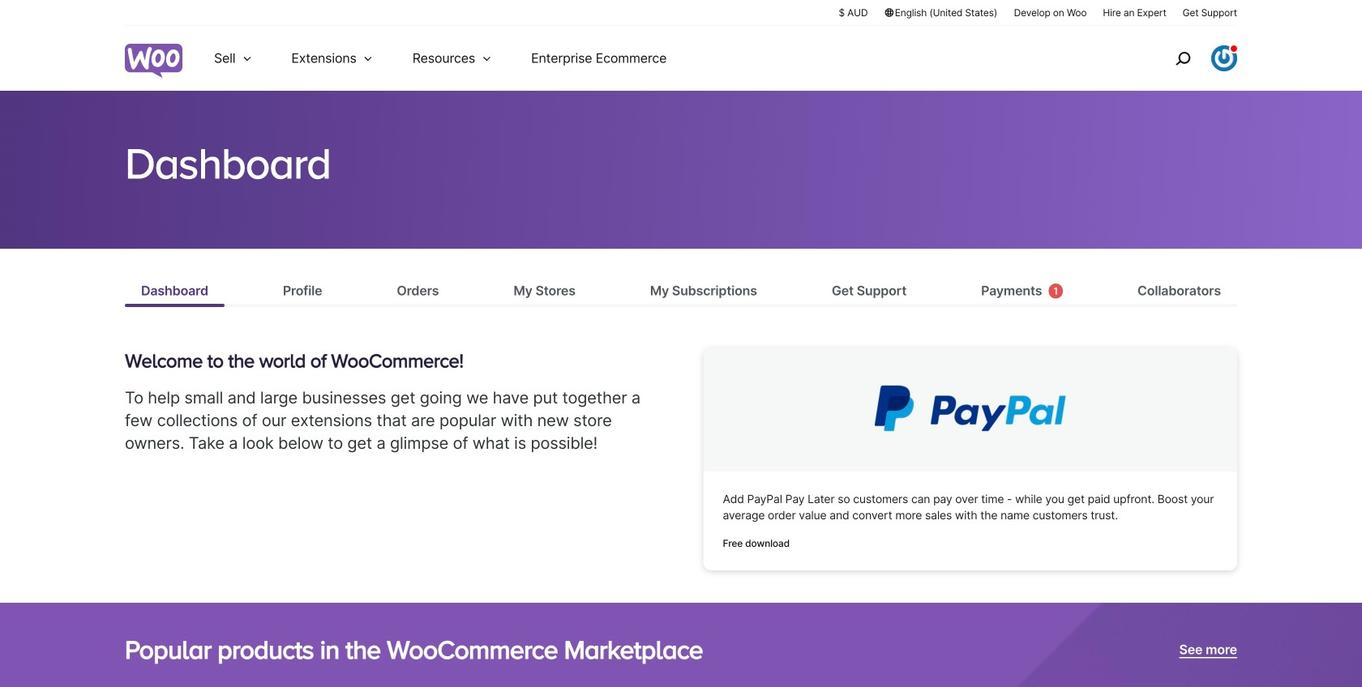 Task type: vqa. For each thing, say whether or not it's contained in the screenshot.
BY WOOCOMMERCE
no



Task type: describe. For each thing, give the bounding box(es) containing it.
search image
[[1170, 45, 1196, 71]]

open account menu image
[[1212, 45, 1237, 71]]

service navigation menu element
[[1141, 32, 1237, 85]]



